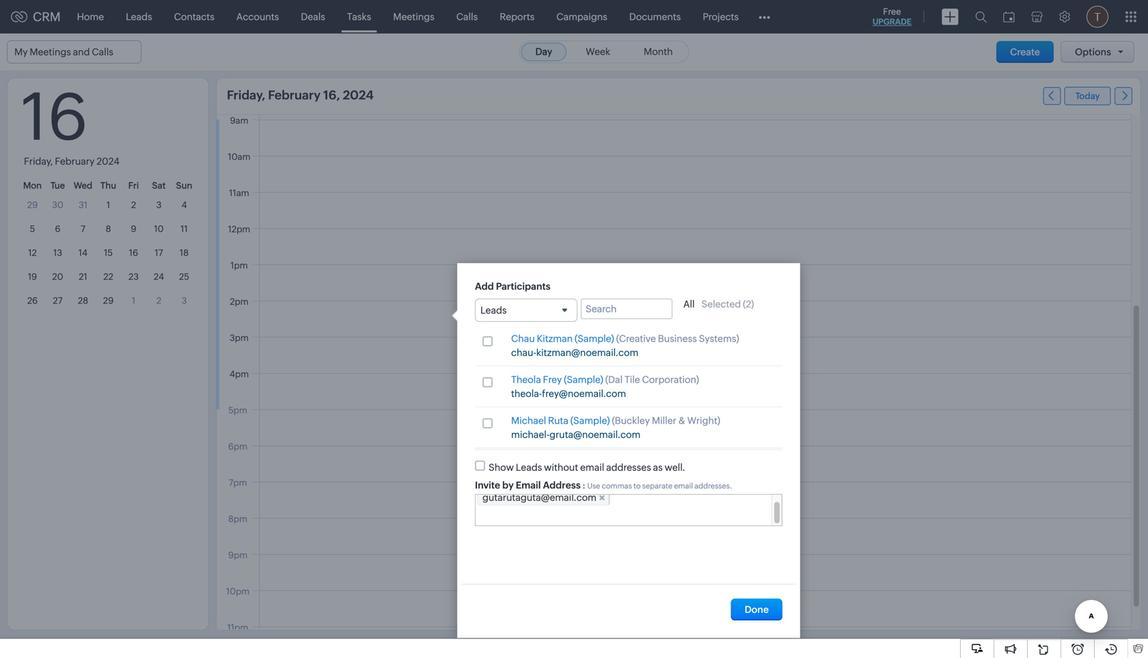 Task type: describe. For each thing, give the bounding box(es) containing it.
11am
[[229, 188, 249, 198]]

9
[[131, 224, 136, 234]]

31
[[79, 200, 88, 210]]

17
[[155, 248, 163, 258]]

create menu image
[[942, 9, 959, 25]]

show leads without email addresses as well.
[[489, 462, 686, 473]]

28
[[78, 296, 88, 306]]

week link
[[572, 43, 625, 61]]

21
[[79, 272, 87, 282]]

week
[[586, 46, 611, 57]]

theola frey (sample) (dal tile corporation) theola-frey@noemail.com
[[511, 375, 700, 399]]

meetings link
[[382, 0, 446, 33]]

options
[[1076, 46, 1112, 57]]

9am
[[230, 116, 249, 126]]

profile element
[[1079, 0, 1117, 33]]

accounts
[[236, 11, 279, 22]]

9pm
[[228, 550, 248, 561]]

1 horizontal spatial 2
[[156, 296, 161, 306]]

14
[[79, 248, 88, 258]]

kitzman
[[537, 333, 573, 344]]

kitzman@noemail.com
[[537, 348, 639, 358]]

(buckley
[[612, 416, 650, 426]]

systems)
[[699, 333, 740, 344]]

email inside "invite by email address : use commas to separate email addresses."
[[674, 482, 693, 491]]

today link
[[1065, 87, 1112, 105]]

12
[[28, 248, 37, 258]]

my meetings and calls
[[14, 46, 113, 57]]

create
[[1011, 46, 1041, 57]]

all
[[684, 299, 695, 310]]

7pm
[[229, 478, 247, 488]]

show
[[489, 462, 514, 473]]

ruta
[[548, 416, 569, 426]]

home
[[77, 11, 104, 22]]

invite
[[475, 480, 501, 491]]

23
[[129, 272, 139, 282]]

30
[[52, 200, 63, 210]]

2 vertical spatial leads
[[516, 462, 542, 473]]

0 vertical spatial 3
[[156, 200, 162, 210]]

0 horizontal spatial meetings
[[30, 46, 71, 57]]

participants
[[496, 281, 551, 292]]

february inside 16 friday , february 2024
[[55, 156, 95, 167]]

&
[[679, 416, 686, 426]]

projects
[[703, 11, 739, 22]]

13
[[53, 248, 62, 258]]

michael
[[511, 416, 546, 426]]

wed
[[74, 181, 92, 191]]

all link
[[684, 299, 695, 310]]

2pm
[[230, 297, 249, 307]]

friday, february 16, 2024
[[227, 88, 374, 102]]

chau-
[[511, 348, 537, 358]]

michael ruta (sample) link
[[511, 415, 610, 427]]

thu
[[100, 181, 116, 191]]

mon
[[23, 181, 42, 191]]

22
[[103, 272, 113, 282]]

crm
[[33, 10, 61, 24]]

addresses
[[607, 462, 652, 473]]

27
[[53, 296, 63, 306]]

2 horizontal spatial 2
[[746, 299, 752, 310]]

Search text field
[[581, 299, 673, 319]]

frey@noemail.com
[[542, 389, 627, 399]]

chau kitzman (sample) link
[[511, 333, 615, 345]]

8pm
[[228, 514, 248, 524]]

10pm
[[226, 587, 250, 597]]

theola
[[511, 375, 541, 385]]

6
[[55, 224, 61, 234]]

fri
[[128, 181, 139, 191]]

search element
[[968, 0, 996, 34]]

documents link
[[619, 0, 692, 33]]

16 for 16 friday , february 2024
[[21, 80, 88, 154]]

(
[[743, 299, 746, 310]]

12pm
[[228, 224, 251, 235]]

without
[[544, 462, 579, 473]]

4pm
[[230, 369, 249, 380]]

friday
[[24, 156, 50, 167]]

tasks
[[347, 11, 372, 22]]

19
[[28, 272, 37, 282]]

(sample) for michael ruta (sample)
[[571, 416, 610, 426]]

16 for 16
[[129, 248, 138, 258]]

(dal
[[606, 375, 623, 385]]

wright)
[[688, 416, 721, 426]]

invite by email address : use commas to separate email addresses.
[[475, 480, 733, 491]]

2024 inside 16 friday , february 2024
[[97, 156, 120, 167]]

15
[[104, 248, 113, 258]]

(sample) for theola frey (sample)
[[564, 375, 604, 385]]

tue
[[51, 181, 65, 191]]

tile
[[625, 375, 641, 385]]

accounts link
[[226, 0, 290, 33]]

chau
[[511, 333, 535, 344]]

today
[[1076, 91, 1101, 101]]

1 horizontal spatial meetings
[[393, 11, 435, 22]]

(creative
[[617, 333, 656, 344]]

miller
[[652, 416, 677, 426]]

theola-
[[511, 389, 542, 399]]

1 horizontal spatial 1
[[132, 296, 135, 306]]

profile image
[[1087, 6, 1109, 28]]

10
[[154, 224, 164, 234]]

my
[[14, 46, 28, 57]]



Task type: vqa. For each thing, say whether or not it's contained in the screenshot.


Task type: locate. For each thing, give the bounding box(es) containing it.
february right ,
[[55, 156, 95, 167]]

1 vertical spatial february
[[55, 156, 95, 167]]

home link
[[66, 0, 115, 33]]

0 horizontal spatial 2
[[131, 200, 136, 210]]

business
[[658, 333, 697, 344]]

0 vertical spatial 1
[[107, 200, 110, 210]]

leads down add
[[481, 305, 507, 316]]

michael ruta (sample) (buckley miller & wright) michael-gruta@noemail.com
[[511, 416, 721, 441]]

calls link
[[446, 0, 489, 33]]

1
[[107, 200, 110, 210], [132, 296, 135, 306]]

calls left "reports" at top
[[457, 11, 478, 22]]

1 vertical spatial (sample)
[[564, 375, 604, 385]]

2 horizontal spatial leads
[[516, 462, 542, 473]]

leads for the leads "field"
[[481, 305, 507, 316]]

and
[[73, 46, 90, 57]]

1 horizontal spatial leads
[[481, 305, 507, 316]]

to
[[634, 482, 641, 491]]

all selected ( 2 )
[[684, 299, 755, 310]]

use
[[588, 482, 601, 491]]

16,
[[323, 88, 340, 102]]

upgrade
[[873, 17, 912, 26]]

(sample) for chau kitzman (sample)
[[575, 333, 615, 344]]

0 vertical spatial 2024
[[343, 88, 374, 102]]

leads up email
[[516, 462, 542, 473]]

1 horizontal spatial email
[[674, 482, 693, 491]]

chau kitzman (sample) (creative business systems) chau-kitzman@noemail.com
[[511, 333, 740, 358]]

,
[[50, 156, 53, 167]]

gruta@noemail.com
[[550, 430, 641, 441]]

0 horizontal spatial email
[[581, 462, 605, 473]]

email up use
[[581, 462, 605, 473]]

2024 up the "thu"
[[97, 156, 120, 167]]

3
[[156, 200, 162, 210], [182, 296, 187, 306]]

february left 16,
[[268, 88, 321, 102]]

16
[[21, 80, 88, 154], [129, 248, 138, 258]]

logo image
[[11, 11, 27, 22]]

theola frey (sample) link
[[511, 374, 604, 386]]

1 horizontal spatial february
[[268, 88, 321, 102]]

campaigns link
[[546, 0, 619, 33]]

contacts
[[174, 11, 215, 22]]

16 up ,
[[21, 80, 88, 154]]

29 down 22
[[103, 296, 114, 306]]

1 vertical spatial 29
[[103, 296, 114, 306]]

email
[[581, 462, 605, 473], [674, 482, 693, 491]]

None button
[[731, 599, 783, 621]]

0 horizontal spatial february
[[55, 156, 95, 167]]

3pm
[[230, 333, 249, 343]]

6pm
[[228, 442, 248, 452]]

corporation)
[[642, 375, 700, 385]]

0 horizontal spatial 2024
[[97, 156, 120, 167]]

calls right and
[[92, 46, 113, 57]]

5
[[30, 224, 35, 234]]

meetings right my
[[30, 46, 71, 57]]

16 up the 23
[[129, 248, 138, 258]]

11pm
[[227, 623, 248, 633]]

february
[[268, 88, 321, 102], [55, 156, 95, 167]]

leads for the leads link
[[126, 11, 152, 22]]

projects link
[[692, 0, 750, 33]]

friday,
[[227, 88, 266, 102]]

selected
[[702, 299, 741, 310]]

month link
[[630, 43, 688, 61]]

1 down the 23
[[132, 296, 135, 306]]

1 vertical spatial leads
[[481, 305, 507, 316]]

18
[[180, 248, 189, 258]]

25
[[179, 272, 189, 282]]

24
[[154, 272, 164, 282]]

1 horizontal spatial 16
[[129, 248, 138, 258]]

29 down mon
[[27, 200, 38, 210]]

0 horizontal spatial 29
[[27, 200, 38, 210]]

(sample) inside chau kitzman (sample) (creative business systems) chau-kitzman@noemail.com
[[575, 333, 615, 344]]

2 right selected on the right top of the page
[[746, 299, 752, 310]]

1 horizontal spatial calls
[[457, 11, 478, 22]]

1 vertical spatial 16
[[129, 248, 138, 258]]

0 vertical spatial email
[[581, 462, 605, 473]]

meetings left calls link
[[393, 11, 435, 22]]

1 down the "thu"
[[107, 200, 110, 210]]

1pm
[[231, 261, 248, 271]]

(sample) up "kitzman@noemail.com"
[[575, 333, 615, 344]]

michael-
[[511, 430, 550, 441]]

1 horizontal spatial 29
[[103, 296, 114, 306]]

1 horizontal spatial 3
[[182, 296, 187, 306]]

search image
[[976, 11, 987, 23]]

1 vertical spatial 3
[[182, 296, 187, 306]]

create menu element
[[934, 0, 968, 33]]

5pm
[[228, 406, 247, 416]]

documents
[[630, 11, 681, 22]]

0 horizontal spatial leads
[[126, 11, 152, 22]]

reports
[[500, 11, 535, 22]]

(sample) inside michael ruta (sample) (buckley miller & wright) michael-gruta@noemail.com
[[571, 416, 610, 426]]

free
[[884, 6, 902, 17]]

8
[[106, 224, 111, 234]]

0 horizontal spatial 3
[[156, 200, 162, 210]]

(sample) inside theola frey (sample) (dal tile corporation) theola-frey@noemail.com
[[564, 375, 604, 385]]

1 vertical spatial meetings
[[30, 46, 71, 57]]

)
[[752, 299, 755, 310]]

well.
[[665, 462, 686, 473]]

2 down 24
[[156, 296, 161, 306]]

0 vertical spatial meetings
[[393, 11, 435, 22]]

sat
[[152, 181, 166, 191]]

gutarutaguta@email.com
[[483, 492, 597, 503]]

0 vertical spatial 29
[[27, 200, 38, 210]]

(sample) up the gruta@noemail.com
[[571, 416, 610, 426]]

1 vertical spatial calls
[[92, 46, 113, 57]]

addresses.
[[695, 482, 733, 491]]

3 down sat
[[156, 200, 162, 210]]

3 down '25'
[[182, 296, 187, 306]]

address
[[543, 480, 581, 491]]

0 vertical spatial leads
[[126, 11, 152, 22]]

deals link
[[290, 0, 336, 33]]

frey
[[543, 375, 562, 385]]

0 vertical spatial 16
[[21, 80, 88, 154]]

7
[[81, 224, 85, 234]]

campaigns
[[557, 11, 608, 22]]

2024
[[343, 88, 374, 102], [97, 156, 120, 167]]

0 vertical spatial february
[[268, 88, 321, 102]]

separate
[[643, 482, 673, 491]]

tasks link
[[336, 0, 382, 33]]

0 vertical spatial (sample)
[[575, 333, 615, 344]]

day link
[[521, 43, 567, 61]]

11
[[181, 224, 188, 234]]

email down the 'well.'
[[674, 482, 693, 491]]

email
[[516, 480, 541, 491]]

1 vertical spatial 1
[[132, 296, 135, 306]]

4
[[182, 200, 187, 210]]

1 vertical spatial 2024
[[97, 156, 120, 167]]

reports link
[[489, 0, 546, 33]]

2 down fri
[[131, 200, 136, 210]]

0 horizontal spatial 1
[[107, 200, 110, 210]]

0 vertical spatial calls
[[457, 11, 478, 22]]

1 horizontal spatial 2024
[[343, 88, 374, 102]]

free upgrade
[[873, 6, 912, 26]]

0 horizontal spatial 16
[[21, 80, 88, 154]]

29
[[27, 200, 38, 210], [103, 296, 114, 306]]

Leads field
[[475, 299, 578, 322]]

as
[[653, 462, 663, 473]]

2 vertical spatial (sample)
[[571, 416, 610, 426]]

1 vertical spatial email
[[674, 482, 693, 491]]

16 inside 16 friday , february 2024
[[21, 80, 88, 154]]

2024 right 16,
[[343, 88, 374, 102]]

leads inside "field"
[[481, 305, 507, 316]]

month
[[644, 46, 673, 57]]

leads right 'home'
[[126, 11, 152, 22]]

(sample) up frey@noemail.com
[[564, 375, 604, 385]]

contacts link
[[163, 0, 226, 33]]

0 horizontal spatial calls
[[92, 46, 113, 57]]

calls
[[457, 11, 478, 22], [92, 46, 113, 57]]

16 friday , february 2024
[[21, 80, 120, 167]]

deals
[[301, 11, 325, 22]]

day
[[536, 46, 553, 57]]



